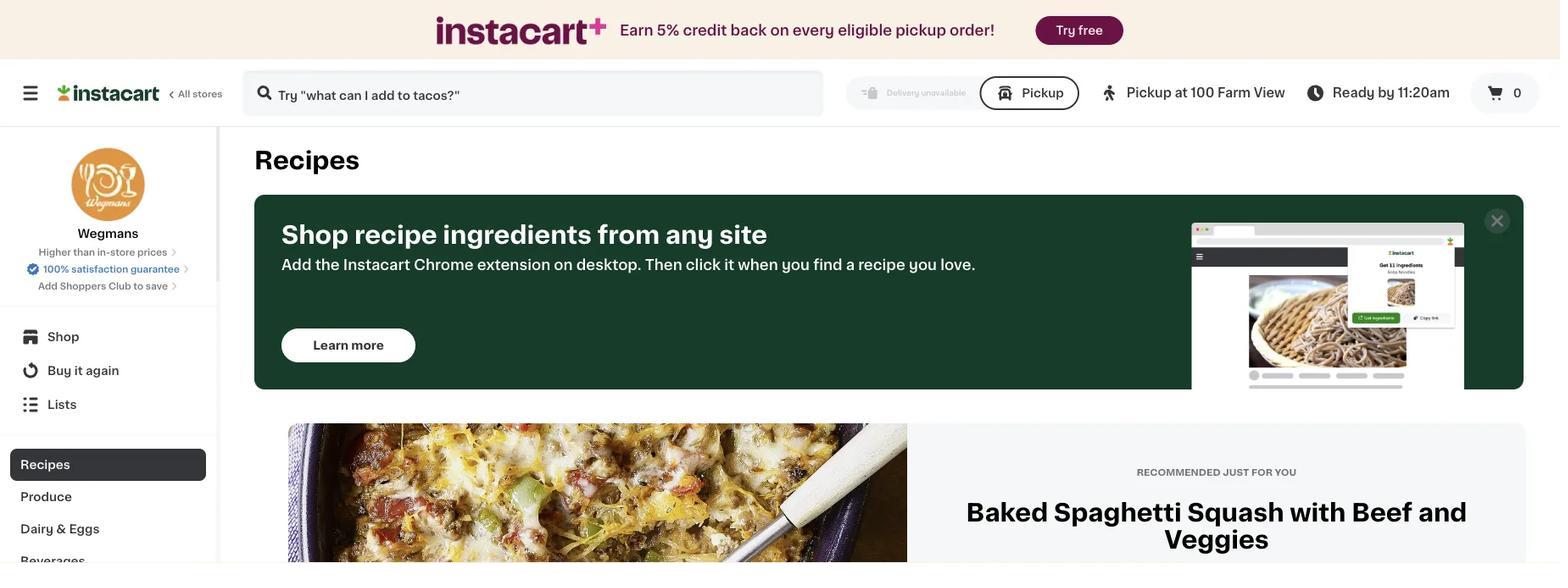 Task type: locate. For each thing, give the bounding box(es) containing it.
for
[[1251, 468, 1273, 478]]

farm
[[1217, 87, 1251, 99]]

0 horizontal spatial recipe
[[354, 223, 437, 248]]

1 horizontal spatial on
[[770, 23, 789, 38]]

0 vertical spatial recipe
[[354, 223, 437, 248]]

the
[[315, 258, 340, 273]]

click
[[686, 258, 721, 273]]

0 vertical spatial shop
[[281, 223, 349, 248]]

pickup
[[1127, 87, 1172, 99], [1022, 87, 1064, 99]]

buy it again
[[47, 365, 119, 377]]

recipes
[[254, 149, 360, 173], [20, 460, 70, 471]]

1 horizontal spatial you
[[909, 258, 937, 273]]

add left the
[[281, 258, 312, 273]]

recipe up instacart
[[354, 223, 437, 248]]

1 horizontal spatial it
[[724, 258, 734, 273]]

with
[[1290, 502, 1346, 526]]

service type group
[[846, 76, 1079, 110]]

you
[[782, 258, 810, 273], [909, 258, 937, 273]]

1 horizontal spatial pickup
[[1127, 87, 1172, 99]]

find
[[813, 258, 842, 273]]

earn
[[620, 23, 653, 38]]

wegmans logo image
[[71, 148, 145, 222]]

store
[[110, 248, 135, 257]]

it
[[724, 258, 734, 273], [74, 365, 83, 377]]

ready by 11:20am link
[[1305, 83, 1450, 103]]

save
[[146, 282, 168, 291]]

add
[[281, 258, 312, 273], [38, 282, 58, 291]]

pickup left at
[[1127, 87, 1172, 99]]

1 vertical spatial add
[[38, 282, 58, 291]]

0 vertical spatial add
[[281, 258, 312, 273]]

satisfaction
[[71, 265, 128, 274]]

shop recipe ingredients from any site
[[281, 223, 767, 248]]

0 horizontal spatial shop
[[47, 332, 79, 343]]

1 vertical spatial it
[[74, 365, 83, 377]]

100
[[1191, 87, 1214, 99]]

free
[[1078, 25, 1103, 36]]

100%
[[43, 265, 69, 274]]

0 horizontal spatial add
[[38, 282, 58, 291]]

1 vertical spatial on
[[554, 258, 573, 273]]

site
[[719, 223, 767, 248]]

veggies
[[1164, 529, 1269, 553]]

shop
[[281, 223, 349, 248], [47, 332, 79, 343]]

eligible
[[838, 23, 892, 38]]

shop up the
[[281, 223, 349, 248]]

add shoppers club to save
[[38, 282, 168, 291]]

recipe right the a in the right of the page
[[858, 258, 905, 273]]

express icon image
[[437, 16, 606, 45]]

100% satisfaction guarantee
[[43, 265, 180, 274]]

0 horizontal spatial on
[[554, 258, 573, 273]]

you left love. on the right top of the page
[[909, 258, 937, 273]]

1 vertical spatial recipes
[[20, 460, 70, 471]]

pickup down try
[[1022, 87, 1064, 99]]

extension
[[477, 258, 550, 273]]

it right buy
[[74, 365, 83, 377]]

pickup for pickup
[[1022, 87, 1064, 99]]

0
[[1513, 87, 1522, 99]]

add for add shoppers club to save
[[38, 282, 58, 291]]

shop for shop
[[47, 332, 79, 343]]

pickup at 100 farm view
[[1127, 87, 1285, 99]]

0 horizontal spatial pickup
[[1022, 87, 1064, 99]]

on left desktop.
[[554, 258, 573, 273]]

stores
[[192, 89, 223, 99]]

11:20am
[[1398, 87, 1450, 99]]

pickup inside popup button
[[1127, 87, 1172, 99]]

lists link
[[10, 388, 206, 422]]

shop up buy
[[47, 332, 79, 343]]

you left 'find'
[[782, 258, 810, 273]]

1 horizontal spatial add
[[281, 258, 312, 273]]

more
[[351, 340, 384, 352]]

lists
[[47, 399, 77, 411]]

it right click
[[724, 258, 734, 273]]

pickup inside button
[[1022, 87, 1064, 99]]

on right back
[[770, 23, 789, 38]]

at
[[1175, 87, 1188, 99]]

2 you from the left
[[909, 258, 937, 273]]

eggs
[[69, 524, 100, 536]]

1 vertical spatial shop
[[47, 332, 79, 343]]

0 horizontal spatial you
[[782, 258, 810, 273]]

produce
[[20, 492, 72, 504]]

prices
[[137, 248, 167, 257]]

0 vertical spatial recipes
[[254, 149, 360, 173]]

buy
[[47, 365, 72, 377]]

all stores
[[178, 89, 223, 99]]

learn
[[313, 340, 349, 352]]

just
[[1223, 468, 1249, 478]]

1 horizontal spatial shop
[[281, 223, 349, 248]]

recipe
[[354, 223, 437, 248], [858, 258, 905, 273]]

shop for shop recipe ingredients from any site
[[281, 223, 349, 248]]

1 horizontal spatial recipe
[[858, 258, 905, 273]]

higher than in-store prices link
[[39, 246, 178, 259]]

0 vertical spatial it
[[724, 258, 734, 273]]

None search field
[[242, 70, 824, 117]]

add down 100%
[[38, 282, 58, 291]]

0 horizontal spatial it
[[74, 365, 83, 377]]



Task type: vqa. For each thing, say whether or not it's contained in the screenshot.
left Original
no



Task type: describe. For each thing, give the bounding box(es) containing it.
pickup
[[896, 23, 946, 38]]

dairy
[[20, 524, 53, 536]]

you
[[1275, 468, 1297, 478]]

higher
[[39, 248, 71, 257]]

guarantee
[[131, 265, 180, 274]]

dairy & eggs link
[[10, 514, 206, 546]]

beef
[[1352, 502, 1413, 526]]

1 you from the left
[[782, 258, 810, 273]]

higher than in-store prices
[[39, 248, 167, 257]]

shoppers
[[60, 282, 106, 291]]

1 vertical spatial recipe
[[858, 258, 905, 273]]

back
[[730, 23, 767, 38]]

add shoppers club to save link
[[38, 280, 178, 293]]

view
[[1254, 87, 1285, 99]]

baked
[[966, 502, 1048, 526]]

again
[[86, 365, 119, 377]]

in-
[[97, 248, 110, 257]]

love.
[[940, 258, 975, 273]]

ready
[[1333, 87, 1375, 99]]

try
[[1056, 25, 1075, 36]]

instacart logo image
[[58, 83, 159, 103]]

0 horizontal spatial recipes
[[20, 460, 70, 471]]

0 button
[[1470, 73, 1540, 114]]

baked spaghetti squash with beef and veggies
[[966, 502, 1467, 553]]

squash
[[1187, 502, 1284, 526]]

a
[[846, 258, 855, 273]]

0 vertical spatial on
[[770, 23, 789, 38]]

all
[[178, 89, 190, 99]]

pickup at 100 farm view button
[[1100, 70, 1285, 117]]

dairy & eggs
[[20, 524, 100, 536]]

spaghetti
[[1054, 502, 1182, 526]]

than
[[73, 248, 95, 257]]

any
[[665, 223, 713, 248]]

learn more
[[313, 340, 384, 352]]

all stores link
[[58, 70, 224, 117]]

shop link
[[10, 320, 206, 354]]

wegmans link
[[71, 148, 145, 242]]

earn 5% credit back on every eligible pickup order!
[[620, 23, 995, 38]]

credit
[[683, 23, 727, 38]]

&
[[56, 524, 66, 536]]

recommended
[[1137, 468, 1221, 478]]

1 horizontal spatial recipes
[[254, 149, 360, 173]]

produce link
[[10, 482, 206, 514]]

5%
[[657, 23, 679, 38]]

ready by 11:20am
[[1333, 87, 1450, 99]]

learn more button
[[281, 329, 415, 363]]

add the instacart chrome extension on desktop. then click it when you find a recipe you love.
[[281, 258, 975, 273]]

try free
[[1056, 25, 1103, 36]]

order!
[[950, 23, 995, 38]]

from
[[598, 223, 660, 248]]

add for add the instacart chrome extension on desktop. then click it when you find a recipe you love.
[[281, 258, 312, 273]]

then
[[645, 258, 682, 273]]

instacart
[[343, 258, 410, 273]]

desktop.
[[576, 258, 642, 273]]

100% satisfaction guarantee button
[[26, 259, 190, 276]]

chrome
[[414, 258, 474, 273]]

recommended just for you
[[1137, 468, 1297, 478]]

Search field
[[244, 71, 822, 115]]

every
[[793, 23, 834, 38]]

extension banner image
[[1192, 223, 1465, 390]]

to
[[133, 282, 143, 291]]

club
[[108, 282, 131, 291]]

ingredients
[[443, 223, 592, 248]]

recipes link
[[10, 449, 206, 482]]

pickup button
[[980, 76, 1079, 110]]

buy it again link
[[10, 354, 206, 388]]

wegmans
[[78, 228, 139, 240]]

and
[[1418, 502, 1467, 526]]

pickup for pickup at 100 farm view
[[1127, 87, 1172, 99]]

when
[[738, 258, 778, 273]]

by
[[1378, 87, 1395, 99]]



